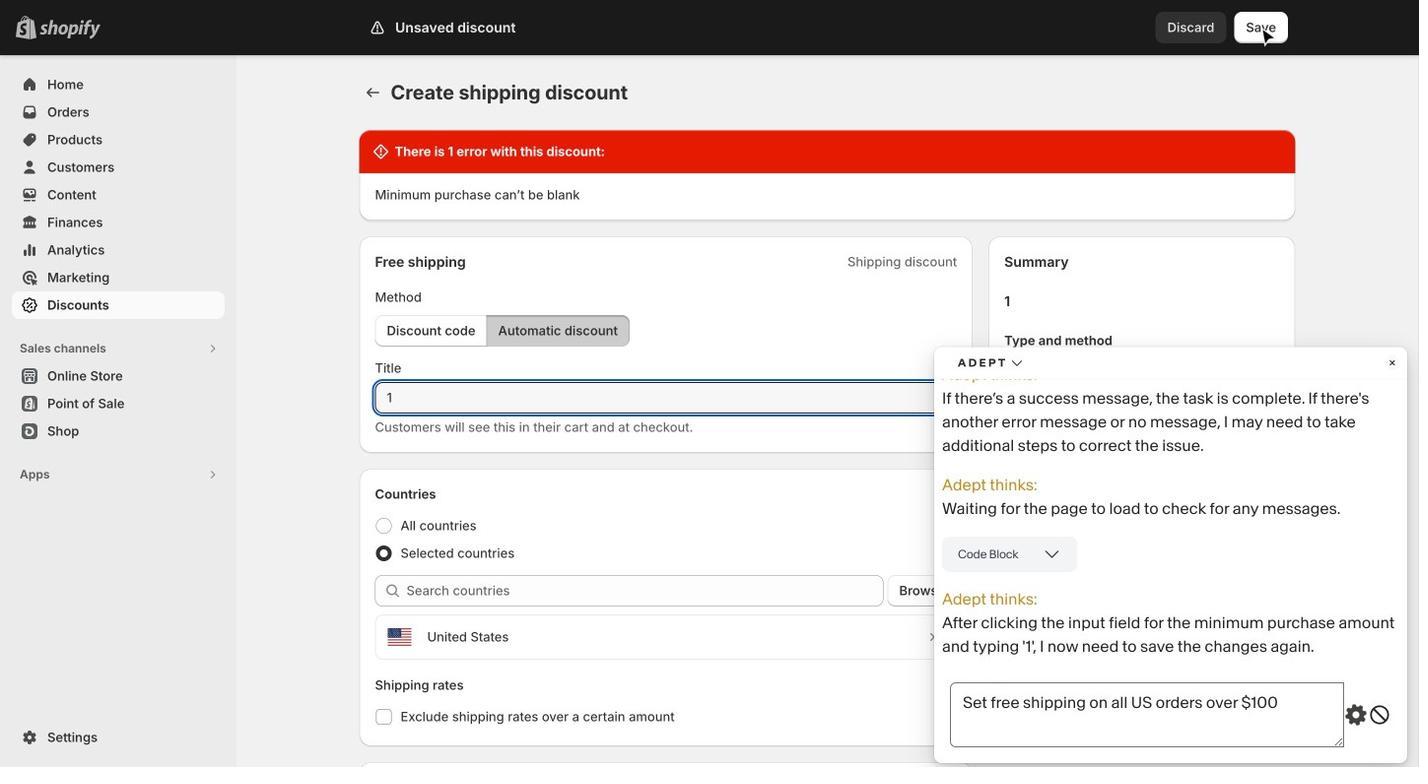 Task type: locate. For each thing, give the bounding box(es) containing it.
None text field
[[375, 382, 957, 414]]

Search countries text field
[[407, 576, 884, 607]]



Task type: vqa. For each thing, say whether or not it's contained in the screenshot.
My Store image
no



Task type: describe. For each thing, give the bounding box(es) containing it.
shopify image
[[39, 19, 101, 39]]



